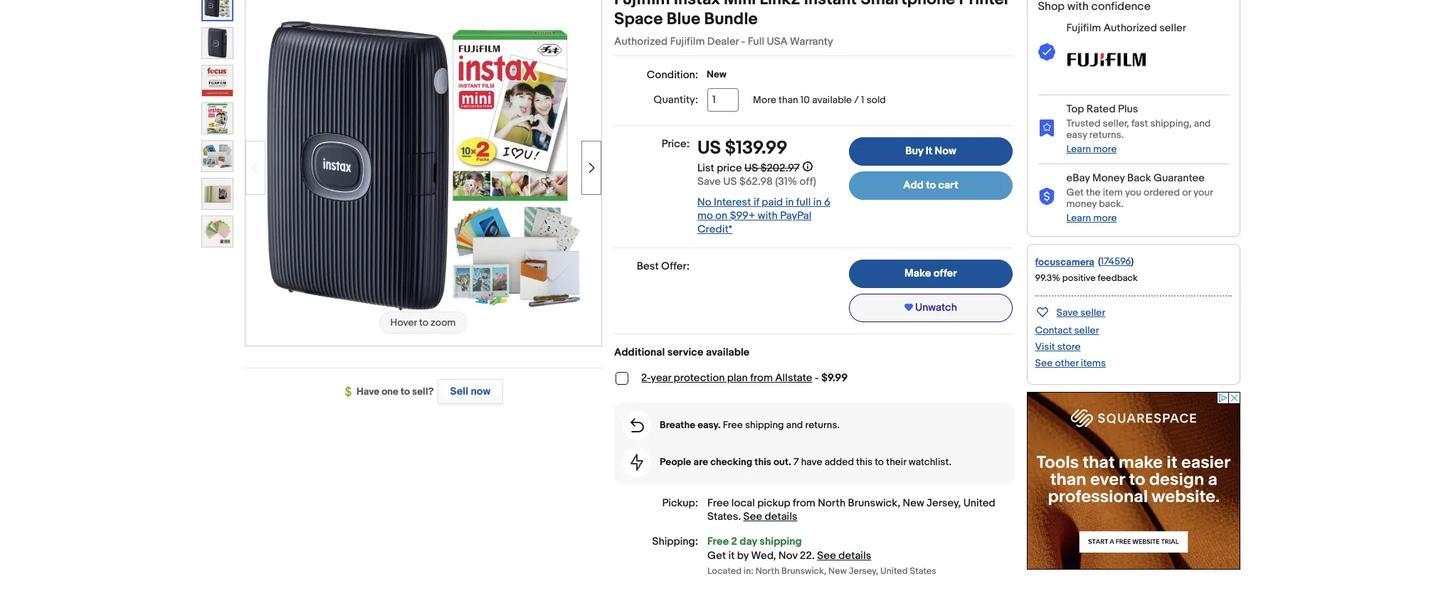 Task type: vqa. For each thing, say whether or not it's contained in the screenshot.
fees
no



Task type: locate. For each thing, give the bounding box(es) containing it.
1 horizontal spatial save
[[1056, 307, 1078, 319]]

2 horizontal spatial to
[[926, 179, 936, 192]]

see details link for get it by wed, nov 22
[[817, 550, 871, 563]]

dealer
[[707, 35, 739, 48]]

new up quantity: text field
[[707, 68, 726, 80]]

from inside the free local pickup from north brunswick, new jersey, united states
[[793, 497, 815, 510]]

free for 2
[[707, 535, 729, 549]]

1 learn from the top
[[1066, 143, 1091, 155]]

shop
[[1038, 0, 1065, 14]]

north inside free 2 day shipping get it by wed, nov 22 . see details located in: north brunswick, new jersey, united states
[[756, 566, 779, 577]]

0 vertical spatial get
[[1066, 186, 1084, 198]]

2 horizontal spatial new
[[903, 497, 924, 510]]

2 vertical spatial seller
[[1074, 324, 1099, 337]]

$9.99
[[821, 371, 848, 385]]

fujifilm
[[614, 0, 670, 9], [1066, 21, 1101, 35], [670, 35, 705, 48]]

save us $62.98 (31% off)
[[697, 175, 816, 189]]

shipping
[[745, 419, 784, 431], [760, 535, 802, 549]]

1 horizontal spatial states
[[910, 566, 936, 577]]

1 horizontal spatial returns.
[[1089, 129, 1124, 141]]

1 vertical spatial seller
[[1080, 307, 1105, 319]]

0 vertical spatial jersey,
[[927, 497, 961, 510]]

0 vertical spatial brunswick,
[[848, 497, 900, 510]]

people are checking this out. 7 have added this to their watchlist.
[[660, 456, 951, 468]]

0 horizontal spatial -
[[741, 35, 745, 48]]

wed,
[[751, 550, 776, 563]]

1 horizontal spatial brunswick,
[[848, 497, 900, 510]]

0 vertical spatial free
[[723, 419, 743, 431]]

1 horizontal spatial to
[[875, 456, 884, 468]]

2 vertical spatial see
[[817, 550, 836, 563]]

fujifilm for instax
[[614, 0, 670, 9]]

dollar sign image
[[345, 387, 357, 398]]

us
[[697, 137, 721, 159], [744, 161, 758, 175], [723, 175, 737, 189]]

learn more link down easy
[[1066, 143, 1117, 155]]

1 vertical spatial .
[[812, 550, 815, 563]]

more down seller,
[[1093, 143, 1117, 155]]

nov
[[779, 550, 798, 563]]

get left it
[[707, 550, 726, 563]]

0 vertical spatial seller
[[1159, 21, 1186, 35]]

get
[[1066, 186, 1084, 198], [707, 550, 726, 563]]

fujifilm down shop with confidence
[[1066, 21, 1101, 35]]

unwatch button
[[849, 294, 1013, 322]]

united inside the free local pickup from north brunswick, new jersey, united states
[[963, 497, 995, 510]]

united
[[963, 497, 995, 510], [880, 566, 908, 577]]

$62.98
[[739, 175, 773, 189]]

returns. up "have" at the bottom right of the page
[[805, 419, 840, 431]]

0 vertical spatial from
[[750, 371, 773, 385]]

save for save seller
[[1056, 307, 1078, 319]]

see right 22
[[817, 550, 836, 563]]

to right one
[[401, 386, 410, 398]]

2-year protection plan from allstate - $9.99
[[641, 371, 848, 385]]

2 vertical spatial free
[[707, 535, 729, 549]]

more inside top rated plus trusted seller, fast shipping, and easy returns. learn more
[[1093, 143, 1117, 155]]

see
[[1035, 357, 1053, 369], [743, 510, 762, 524], [817, 550, 836, 563]]

money
[[1066, 198, 1097, 210]]

free inside the free local pickup from north brunswick, new jersey, united states
[[707, 497, 729, 510]]

states inside free 2 day shipping get it by wed, nov 22 . see details located in: north brunswick, new jersey, united states
[[910, 566, 936, 577]]

fujifilm left the instax
[[614, 0, 670, 9]]

0 vertical spatial north
[[818, 497, 846, 510]]

0 vertical spatial more
[[1093, 143, 1117, 155]]

1 horizontal spatial from
[[793, 497, 815, 510]]

top rated plus trusted seller, fast shipping, and easy returns. learn more
[[1066, 102, 1211, 155]]

0 horizontal spatial and
[[786, 419, 803, 431]]

shipping for free
[[745, 419, 784, 431]]

plus
[[1118, 102, 1138, 116]]

details up nov
[[765, 510, 798, 524]]

0 vertical spatial -
[[741, 35, 745, 48]]

1 vertical spatial jersey,
[[849, 566, 878, 577]]

see inside free 2 day shipping get it by wed, nov 22 . see details located in: north brunswick, new jersey, united states
[[817, 550, 836, 563]]

add
[[903, 179, 924, 192]]

$139.99
[[725, 137, 788, 159]]

item
[[1103, 186, 1123, 198]]

shipping up nov
[[760, 535, 802, 549]]

1 horizontal spatial authorized
[[1104, 21, 1157, 35]]

save up the contact seller link
[[1056, 307, 1078, 319]]

free inside free 2 day shipping get it by wed, nov 22 . see details located in: north brunswick, new jersey, united states
[[707, 535, 729, 549]]

learn down money
[[1066, 212, 1091, 224]]

1 vertical spatial with
[[758, 209, 778, 223]]

free
[[723, 419, 743, 431], [707, 497, 729, 510], [707, 535, 729, 549]]

watchlist.
[[909, 456, 951, 468]]

2 in from the left
[[813, 196, 822, 209]]

fujifilm authorized seller
[[1066, 21, 1186, 35]]

2 learn from the top
[[1066, 212, 1091, 224]]

0 horizontal spatial save
[[697, 175, 721, 189]]

seller inside "contact seller visit store see other items"
[[1074, 324, 1099, 337]]

get down ebay
[[1066, 186, 1084, 198]]

1 horizontal spatial get
[[1066, 186, 1084, 198]]

0 horizontal spatial returns.
[[805, 419, 840, 431]]

$99+
[[730, 209, 755, 223]]

this right added
[[856, 456, 873, 468]]

and inside top rated plus trusted seller, fast shipping, and easy returns. learn more
[[1194, 117, 1211, 129]]

1 vertical spatial -
[[815, 371, 819, 385]]

back.
[[1099, 198, 1124, 210]]

1 learn more link from the top
[[1066, 143, 1117, 155]]

0 horizontal spatial brunswick,
[[781, 566, 826, 577]]

1 vertical spatial learn more link
[[1066, 212, 1117, 224]]

picture 2 of 7 image
[[202, 28, 232, 58]]

0 vertical spatial shipping
[[745, 419, 784, 431]]

you
[[1125, 186, 1141, 198]]

protection
[[674, 371, 725, 385]]

0 horizontal spatial see details link
[[743, 510, 798, 524]]

and up '7'
[[786, 419, 803, 431]]

brunswick, inside the free local pickup from north brunswick, new jersey, united states
[[848, 497, 900, 510]]

1 vertical spatial from
[[793, 497, 815, 510]]

it
[[926, 144, 932, 158]]

2 more from the top
[[1093, 212, 1117, 224]]

from right plan
[[750, 371, 773, 385]]

1 vertical spatial free
[[707, 497, 729, 510]]

states
[[707, 510, 738, 524], [910, 566, 936, 577]]

1 vertical spatial brunswick,
[[781, 566, 826, 577]]

available
[[812, 94, 852, 106], [706, 346, 750, 359]]

save up no
[[697, 175, 721, 189]]

1 more from the top
[[1093, 143, 1117, 155]]

authorized down space
[[614, 35, 668, 48]]

1 vertical spatial save
[[1056, 307, 1078, 319]]

ordered
[[1144, 186, 1180, 198]]

with details__icon image left money
[[1038, 188, 1055, 206]]

1 horizontal spatial united
[[963, 497, 995, 510]]

contact
[[1035, 324, 1072, 337]]

seller inside 'button'
[[1080, 307, 1105, 319]]

0 horizontal spatial jersey,
[[849, 566, 878, 577]]

sold
[[867, 94, 886, 106]]

blue
[[667, 9, 700, 29]]

0 horizontal spatial states
[[707, 510, 738, 524]]

. up day
[[738, 510, 741, 524]]

1 horizontal spatial this
[[856, 456, 873, 468]]

1 in from the left
[[785, 196, 794, 209]]

other
[[1055, 357, 1079, 369]]

authorized
[[1104, 21, 1157, 35], [614, 35, 668, 48]]

0 vertical spatial learn
[[1066, 143, 1091, 155]]

0 horizontal spatial this
[[755, 456, 771, 468]]

interest
[[714, 196, 751, 209]]

get inside free 2 day shipping get it by wed, nov 22 . see details located in: north brunswick, new jersey, united states
[[707, 550, 726, 563]]

with details__icon image left easy
[[1038, 119, 1055, 137]]

brunswick, down 22
[[781, 566, 826, 577]]

1 vertical spatial see
[[743, 510, 762, 524]]

shop with confidence
[[1038, 0, 1151, 14]]

to left cart on the right top of the page
[[926, 179, 936, 192]]

brunswick, down "their"
[[848, 497, 900, 510]]

2 learn more link from the top
[[1066, 212, 1117, 224]]

available up plan
[[706, 346, 750, 359]]

0 horizontal spatial north
[[756, 566, 779, 577]]

10
[[801, 94, 810, 106]]

with details__icon image for breathe easy.
[[630, 418, 644, 433]]

2 horizontal spatial see
[[1035, 357, 1053, 369]]

0 horizontal spatial authorized
[[614, 35, 668, 48]]

learn down easy
[[1066, 143, 1091, 155]]

with details__icon image down "shop"
[[1038, 44, 1055, 62]]

0 horizontal spatial get
[[707, 550, 726, 563]]

authorized down confidence
[[1104, 21, 1157, 35]]

with details__icon image
[[1038, 44, 1055, 62], [1038, 119, 1055, 137], [1038, 188, 1055, 206], [630, 418, 644, 433], [631, 454, 643, 471]]

buy it now
[[905, 144, 956, 158]]

0 vertical spatial save
[[697, 175, 721, 189]]

2 vertical spatial new
[[828, 566, 847, 577]]

cart
[[938, 179, 958, 192]]

with details__icon image left people
[[631, 454, 643, 471]]

- left $9.99
[[815, 371, 819, 385]]

0 vertical spatial available
[[812, 94, 852, 106]]

united inside free 2 day shipping get it by wed, nov 22 . see details located in: north brunswick, new jersey, united states
[[880, 566, 908, 577]]

with details__icon image left the breathe on the bottom left
[[630, 418, 644, 433]]

new down watchlist.
[[903, 497, 924, 510]]

authorized inside fujifilm instax mini link2 instant smartphone printer space blue bundle authorized fujifilm dealer - full usa warranty
[[614, 35, 668, 48]]

to left "their"
[[875, 456, 884, 468]]

free 2 day shipping get it by wed, nov 22 . see details located in: north brunswick, new jersey, united states
[[707, 535, 936, 577]]

1 horizontal spatial in
[[813, 196, 822, 209]]

0 horizontal spatial to
[[401, 386, 410, 398]]

0 horizontal spatial united
[[880, 566, 908, 577]]

located
[[707, 566, 742, 577]]

have
[[801, 456, 822, 468]]

see details link right 22
[[817, 550, 871, 563]]

1 vertical spatial states
[[910, 566, 936, 577]]

save
[[697, 175, 721, 189], [1056, 307, 1078, 319]]

with inside no interest if paid in full in 6 mo on $99+ with paypal credit*
[[758, 209, 778, 223]]

free left the local
[[707, 497, 729, 510]]

shipping:
[[652, 535, 698, 549]]

and right "shipping,"
[[1194, 117, 1211, 129]]

2
[[731, 535, 737, 549]]

0 horizontal spatial with
[[758, 209, 778, 223]]

seller
[[1159, 21, 1186, 35], [1080, 307, 1105, 319], [1074, 324, 1099, 337]]

in left full at the right top of the page
[[785, 196, 794, 209]]

learn more link down money
[[1066, 212, 1117, 224]]

1 horizontal spatial us
[[723, 175, 737, 189]]

learn inside 'ebay money back guarantee get the item you ordered or your money back. learn more'
[[1066, 212, 1091, 224]]

0 vertical spatial united
[[963, 497, 995, 510]]

0 vertical spatial to
[[926, 179, 936, 192]]

shipping up "out."
[[745, 419, 784, 431]]

shipping inside free 2 day shipping get it by wed, nov 22 . see details located in: north brunswick, new jersey, united states
[[760, 535, 802, 549]]

1 horizontal spatial -
[[815, 371, 819, 385]]

with details__icon image for fujifilm authorized seller
[[1038, 44, 1055, 62]]

save inside 'button'
[[1056, 307, 1078, 319]]

returns. down rated
[[1089, 129, 1124, 141]]

1 horizontal spatial see
[[817, 550, 836, 563]]

jersey, down the free local pickup from north brunswick, new jersey, united states
[[849, 566, 878, 577]]

to
[[926, 179, 936, 192], [401, 386, 410, 398], [875, 456, 884, 468]]

north down wed,
[[756, 566, 779, 577]]

1 vertical spatial details
[[839, 550, 871, 563]]

north down added
[[818, 497, 846, 510]]

make offer
[[905, 267, 957, 280]]

1 vertical spatial available
[[706, 346, 750, 359]]

focuscamera ( 174596 ) 99.3% positive feedback
[[1035, 255, 1138, 284]]

0 vertical spatial see details link
[[743, 510, 798, 524]]

1 horizontal spatial available
[[812, 94, 852, 106]]

this
[[755, 456, 771, 468], [856, 456, 873, 468]]

one
[[382, 386, 399, 398]]

new inside free 2 day shipping get it by wed, nov 22 . see details located in: north brunswick, new jersey, united states
[[828, 566, 847, 577]]

1 vertical spatial learn
[[1066, 212, 1091, 224]]

this left "out."
[[755, 456, 771, 468]]

us up interest
[[723, 175, 737, 189]]

returns.
[[1089, 129, 1124, 141], [805, 419, 840, 431]]

with
[[1067, 0, 1089, 14], [758, 209, 778, 223]]

us up list
[[697, 137, 721, 159]]

best offer:
[[637, 260, 690, 273]]

- inside fujifilm instax mini link2 instant smartphone printer space blue bundle authorized fujifilm dealer - full usa warranty
[[741, 35, 745, 48]]

more down 'back.' in the top right of the page
[[1093, 212, 1117, 224]]

1 vertical spatial new
[[903, 497, 924, 510]]

0 vertical spatial states
[[707, 510, 738, 524]]

add to cart
[[903, 179, 958, 192]]

free left 2
[[707, 535, 729, 549]]

rated
[[1087, 102, 1116, 116]]

credit*
[[697, 223, 732, 236]]

details down the free local pickup from north brunswick, new jersey, united states
[[839, 550, 871, 563]]

by
[[737, 550, 749, 563]]

us down '$139.99'
[[744, 161, 758, 175]]

1
[[861, 94, 864, 106]]

new
[[707, 68, 726, 80], [903, 497, 924, 510], [828, 566, 847, 577]]

picture 7 of 7 image
[[202, 216, 232, 247]]

1 vertical spatial more
[[1093, 212, 1117, 224]]

jersey, down watchlist.
[[927, 497, 961, 510]]

1 horizontal spatial details
[[839, 550, 871, 563]]

0 vertical spatial returns.
[[1089, 129, 1124, 141]]

save seller
[[1056, 307, 1105, 319]]

0 vertical spatial learn more link
[[1066, 143, 1117, 155]]

see details link up day
[[743, 510, 798, 524]]

. right nov
[[812, 550, 815, 563]]

1 horizontal spatial north
[[818, 497, 846, 510]]

0 horizontal spatial details
[[765, 510, 798, 524]]

available left /
[[812, 94, 852, 106]]

1 vertical spatial to
[[401, 386, 410, 398]]

visit
[[1035, 341, 1055, 353]]

new down the free local pickup from north brunswick, new jersey, united states
[[828, 566, 847, 577]]

1 vertical spatial shipping
[[760, 535, 802, 549]]

with right "shop"
[[1067, 0, 1089, 14]]

see up day
[[743, 510, 762, 524]]

0 vertical spatial .
[[738, 510, 741, 524]]

0 vertical spatial and
[[1194, 117, 1211, 129]]

1 horizontal spatial see details link
[[817, 550, 871, 563]]

added
[[825, 456, 854, 468]]

offer
[[933, 267, 957, 280]]

with right $99+
[[758, 209, 778, 223]]

sell
[[450, 385, 468, 399]]

1 vertical spatial north
[[756, 566, 779, 577]]

0 vertical spatial new
[[707, 68, 726, 80]]

22
[[800, 550, 812, 563]]

)
[[1131, 255, 1134, 267]]

get inside 'ebay money back guarantee get the item you ordered or your money back. learn more'
[[1066, 186, 1084, 198]]

0 vertical spatial see
[[1035, 357, 1053, 369]]

from right pickup on the bottom right of page
[[793, 497, 815, 510]]

fujifilm instax mini link2 instant smartphone printer space blue bundle - picture 1 of 7 image
[[245, 0, 601, 344]]

- left full
[[741, 35, 745, 48]]

in left 6
[[813, 196, 822, 209]]

the
[[1086, 186, 1101, 198]]

see down visit
[[1035, 357, 1053, 369]]

free right easy.
[[723, 419, 743, 431]]

offer:
[[661, 260, 690, 273]]

1 vertical spatial united
[[880, 566, 908, 577]]

1 vertical spatial returns.
[[805, 419, 840, 431]]

1 horizontal spatial and
[[1194, 117, 1211, 129]]

1 horizontal spatial with
[[1067, 0, 1089, 14]]

1 horizontal spatial new
[[828, 566, 847, 577]]

1 vertical spatial get
[[707, 550, 726, 563]]

brunswick, inside free 2 day shipping get it by wed, nov 22 . see details located in: north brunswick, new jersey, united states
[[781, 566, 826, 577]]

positive
[[1062, 272, 1096, 284]]



Task type: describe. For each thing, give the bounding box(es) containing it.
their
[[886, 456, 906, 468]]

make offer link
[[849, 260, 1013, 288]]

paypal
[[780, 209, 812, 223]]

1 vertical spatial and
[[786, 419, 803, 431]]

have
[[357, 386, 379, 398]]

guarantee
[[1154, 171, 1205, 185]]

printer
[[959, 0, 1010, 9]]

off)
[[800, 175, 816, 189]]

checking
[[710, 456, 752, 468]]

easy.
[[698, 419, 721, 431]]

buy it now link
[[849, 137, 1013, 166]]

link2
[[760, 0, 800, 9]]

jersey, inside the free local pickup from north brunswick, new jersey, united states
[[927, 497, 961, 510]]

states inside the free local pickup from north brunswick, new jersey, united states
[[707, 510, 738, 524]]

sell now link
[[434, 379, 503, 404]]

than
[[779, 94, 798, 106]]

to inside add to cart link
[[926, 179, 936, 192]]

fujifilm down 'blue'
[[670, 35, 705, 48]]

store
[[1057, 341, 1081, 353]]

allstate
[[775, 371, 812, 385]]

mini
[[724, 0, 756, 9]]

Quantity: text field
[[707, 88, 739, 112]]

easy
[[1066, 129, 1087, 141]]

see other items link
[[1035, 357, 1106, 369]]

or
[[1182, 186, 1191, 198]]

usa
[[767, 35, 788, 48]]

day
[[740, 535, 757, 549]]

see inside "contact seller visit store see other items"
[[1035, 357, 1053, 369]]

now
[[935, 144, 956, 158]]

0 vertical spatial details
[[765, 510, 798, 524]]

price:
[[662, 137, 690, 151]]

free local pickup from north brunswick, new jersey, united states
[[707, 497, 995, 524]]

more than 10 available / 1 sold
[[753, 94, 886, 106]]

contact seller link
[[1035, 324, 1099, 337]]

0 vertical spatial with
[[1067, 0, 1089, 14]]

service
[[667, 346, 704, 359]]

2 this from the left
[[856, 456, 873, 468]]

breathe
[[660, 419, 695, 431]]

learn inside top rated plus trusted seller, fast shipping, and easy returns. learn more
[[1066, 143, 1091, 155]]

learn more link for rated
[[1066, 143, 1117, 155]]

pickup:
[[662, 497, 698, 510]]

0 horizontal spatial .
[[738, 510, 741, 524]]

feedback
[[1098, 272, 1138, 284]]

1 this from the left
[[755, 456, 771, 468]]

year
[[651, 371, 671, 385]]

get for ebay
[[1066, 186, 1084, 198]]

additional
[[614, 346, 665, 359]]

ebay
[[1066, 171, 1090, 185]]

warranty
[[790, 35, 833, 48]]

fujifilm for authorized
[[1066, 21, 1101, 35]]

full
[[796, 196, 811, 209]]

learn more link for money
[[1066, 212, 1117, 224]]

sell?
[[412, 386, 434, 398]]

seller for save seller
[[1080, 307, 1105, 319]]

more
[[753, 94, 776, 106]]

add to cart link
[[849, 172, 1013, 200]]

see details link for free local pickup from north brunswick, new jersey, united states
[[743, 510, 798, 524]]

details inside free 2 day shipping get it by wed, nov 22 . see details located in: north brunswick, new jersey, united states
[[839, 550, 871, 563]]

fast
[[1131, 117, 1148, 129]]

have one to sell?
[[357, 386, 434, 398]]

174596
[[1101, 255, 1131, 267]]

with details__icon image for people are checking this out.
[[631, 454, 643, 471]]

(31%
[[775, 175, 797, 189]]

fujifilm logo image
[[1066, 37, 1147, 83]]

returns. inside top rated plus trusted seller, fast shipping, and easy returns. learn more
[[1089, 129, 1124, 141]]

with details__icon image for top rated plus
[[1038, 119, 1055, 137]]

north inside the free local pickup from north brunswick, new jersey, united states
[[818, 497, 846, 510]]

list price us $202.97
[[697, 161, 799, 175]]

visit store link
[[1035, 341, 1081, 353]]

new inside the free local pickup from north brunswick, new jersey, united states
[[903, 497, 924, 510]]

picture 1 of 7 image
[[202, 0, 232, 20]]

seller for contact seller visit store see other items
[[1074, 324, 1099, 337]]

7
[[793, 456, 799, 468]]

items
[[1081, 357, 1106, 369]]

jersey, inside free 2 day shipping get it by wed, nov 22 . see details located in: north brunswick, new jersey, united states
[[849, 566, 878, 577]]

0 horizontal spatial see
[[743, 510, 762, 524]]

get for free
[[707, 550, 726, 563]]

shipping for day
[[760, 535, 802, 549]]

local
[[731, 497, 755, 510]]

quantity:
[[653, 93, 698, 107]]

advertisement region
[[1027, 392, 1240, 570]]

bundle
[[704, 9, 758, 29]]

on
[[715, 209, 728, 223]]

contact seller visit store see other items
[[1035, 324, 1106, 369]]

now
[[471, 385, 490, 399]]

save seller button
[[1035, 304, 1105, 320]]

6
[[824, 196, 830, 209]]

shipping,
[[1150, 117, 1192, 129]]

mo
[[697, 209, 713, 223]]

picture 4 of 7 image
[[202, 103, 232, 134]]

picture 3 of 7 image
[[202, 65, 232, 96]]

make
[[905, 267, 931, 280]]

free for local
[[707, 497, 729, 510]]

out.
[[774, 456, 791, 468]]

0 horizontal spatial us
[[697, 137, 721, 159]]

it
[[728, 550, 735, 563]]

full
[[748, 35, 764, 48]]

0 horizontal spatial available
[[706, 346, 750, 359]]

list
[[697, 161, 714, 175]]

price
[[717, 161, 742, 175]]

instax
[[674, 0, 720, 9]]

99.3%
[[1035, 272, 1060, 284]]

$202.97
[[760, 161, 799, 175]]

with details__icon image for ebay money back guarantee
[[1038, 188, 1055, 206]]

sell now
[[450, 385, 490, 399]]

2-
[[641, 371, 651, 385]]

more inside 'ebay money back guarantee get the item you ordered or your money back. learn more'
[[1093, 212, 1117, 224]]

. inside free 2 day shipping get it by wed, nov 22 . see details located in: north brunswick, new jersey, united states
[[812, 550, 815, 563]]

2 vertical spatial to
[[875, 456, 884, 468]]

your
[[1193, 186, 1213, 198]]

trusted
[[1066, 117, 1101, 129]]

0 horizontal spatial new
[[707, 68, 726, 80]]

pickup
[[757, 497, 790, 510]]

focuscamera link
[[1035, 256, 1094, 268]]

no interest if paid in full in 6 mo on $99+ with paypal credit* link
[[697, 196, 830, 236]]

2 horizontal spatial us
[[744, 161, 758, 175]]

in:
[[744, 566, 754, 577]]

picture 6 of 7 image
[[202, 179, 232, 209]]

save for save us $62.98 (31% off)
[[697, 175, 721, 189]]

picture 5 of 7 image
[[202, 141, 232, 172]]



